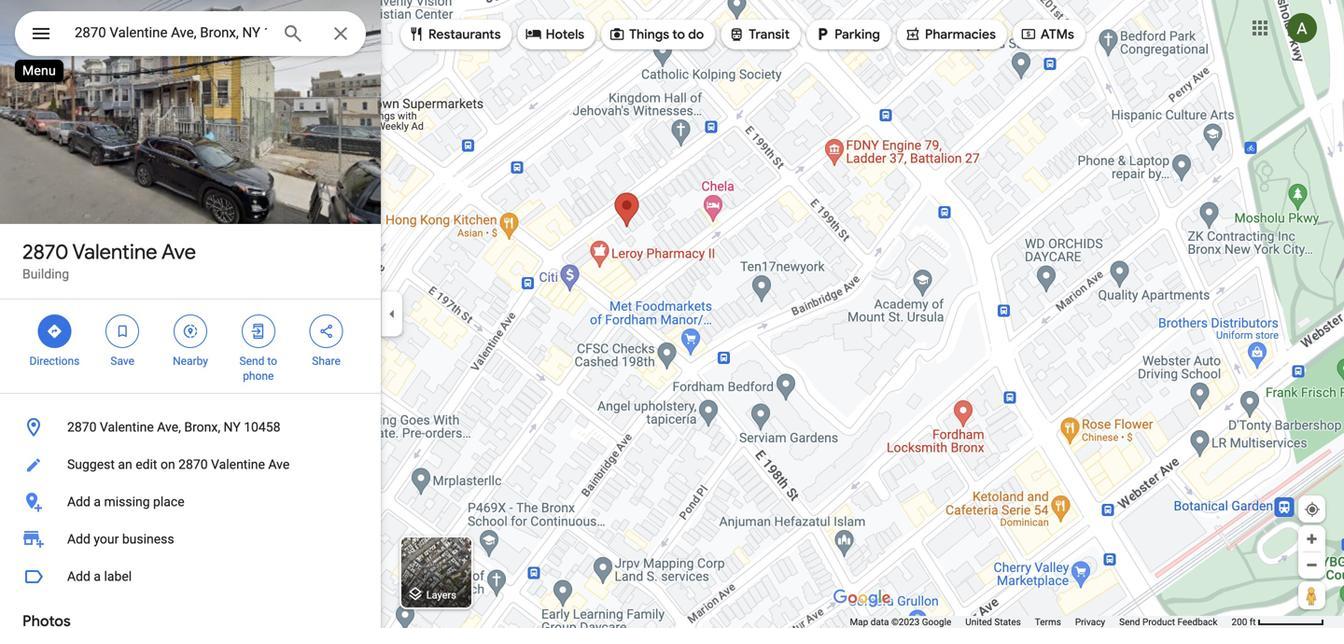 Task type: describe. For each thing, give the bounding box(es) containing it.
parking
[[835, 26, 881, 43]]

restaurants
[[429, 26, 501, 43]]

an
[[118, 457, 132, 472]]

things
[[629, 26, 670, 43]]

200 ft button
[[1232, 617, 1325, 628]]


[[905, 24, 922, 44]]


[[114, 321, 131, 342]]

a for missing
[[94, 494, 101, 510]]


[[729, 24, 745, 44]]

atms
[[1041, 26, 1075, 43]]

send for send to phone
[[240, 355, 265, 368]]

layers
[[426, 590, 457, 601]]

send product feedback button
[[1120, 616, 1218, 628]]

add a missing place button
[[0, 484, 381, 521]]

send for send product feedback
[[1120, 617, 1141, 628]]

google maps element
[[0, 0, 1345, 628]]

 pharmacies
[[905, 24, 996, 44]]

2870 valentine ave, bronx, ny 10458 button
[[0, 409, 381, 446]]

zoom in image
[[1305, 532, 1319, 546]]

google account: angela cha  
(angela.cha@adept.ai) image
[[1288, 13, 1318, 43]]

 parking
[[814, 24, 881, 44]]


[[318, 321, 335, 342]]

united states
[[966, 617, 1021, 628]]

business
[[122, 532, 174, 547]]

save
[[111, 355, 134, 368]]

your
[[94, 532, 119, 547]]

collapse side panel image
[[382, 304, 402, 324]]

do
[[688, 26, 704, 43]]

terms button
[[1035, 616, 1062, 628]]

ave inside button
[[268, 457, 290, 472]]

transit
[[749, 26, 790, 43]]

show your location image
[[1304, 501, 1321, 518]]

add your business
[[67, 532, 174, 547]]

ave inside 2870 valentine ave building
[[162, 239, 196, 265]]

send product feedback
[[1120, 617, 1218, 628]]

 transit
[[729, 24, 790, 44]]

edit
[[136, 457, 157, 472]]

add a missing place
[[67, 494, 185, 510]]

suggest an edit on 2870 valentine ave
[[67, 457, 290, 472]]


[[46, 321, 63, 342]]

privacy button
[[1076, 616, 1106, 628]]

zoom out image
[[1305, 558, 1319, 572]]

suggest
[[67, 457, 115, 472]]

10458
[[244, 420, 281, 435]]

add for add a missing place
[[67, 494, 91, 510]]

place
[[153, 494, 185, 510]]

hotels
[[546, 26, 585, 43]]

to inside  things to do
[[673, 26, 685, 43]]

 things to do
[[609, 24, 704, 44]]


[[182, 321, 199, 342]]

bronx,
[[184, 420, 220, 435]]

add a label button
[[0, 558, 381, 596]]

2870 valentine ave building
[[22, 239, 196, 282]]

footer inside 'google maps' element
[[850, 616, 1232, 628]]

product
[[1143, 617, 1176, 628]]

pharmacies
[[925, 26, 996, 43]]

valentine inside button
[[211, 457, 265, 472]]

google
[[922, 617, 952, 628]]


[[30, 20, 52, 47]]


[[250, 321, 267, 342]]



Task type: locate. For each thing, give the bounding box(es) containing it.
3 add from the top
[[67, 569, 91, 585]]

1 vertical spatial 2870
[[67, 420, 97, 435]]

add your business link
[[0, 521, 381, 558]]

2870 for ave,
[[67, 420, 97, 435]]

2 add from the top
[[67, 532, 91, 547]]

 search field
[[15, 11, 366, 60]]

privacy
[[1076, 617, 1106, 628]]

2870 for ave
[[22, 239, 68, 265]]

1 vertical spatial ave
[[268, 457, 290, 472]]

1 vertical spatial add
[[67, 532, 91, 547]]

0 horizontal spatial to
[[267, 355, 277, 368]]

nearby
[[173, 355, 208, 368]]

add for add a label
[[67, 569, 91, 585]]

1 horizontal spatial ave
[[268, 457, 290, 472]]

1 a from the top
[[94, 494, 101, 510]]

2870
[[22, 239, 68, 265], [67, 420, 97, 435], [178, 457, 208, 472]]

2 vertical spatial 2870
[[178, 457, 208, 472]]


[[525, 24, 542, 44]]

2870 inside button
[[67, 420, 97, 435]]

send inside send product feedback button
[[1120, 617, 1141, 628]]

states
[[995, 617, 1021, 628]]

a for label
[[94, 569, 101, 585]]

2 a from the top
[[94, 569, 101, 585]]

missing
[[104, 494, 150, 510]]

2 vertical spatial valentine
[[211, 457, 265, 472]]

0 vertical spatial add
[[67, 494, 91, 510]]

to left do
[[673, 26, 685, 43]]

2870 up building
[[22, 239, 68, 265]]

ave
[[162, 239, 196, 265], [268, 457, 290, 472]]

 atms
[[1021, 24, 1075, 44]]

none field inside 2870 valentine ave, bronx, ny 10458 "field"
[[75, 21, 267, 44]]

to
[[673, 26, 685, 43], [267, 355, 277, 368]]

ave,
[[157, 420, 181, 435]]

ny
[[224, 420, 241, 435]]

on
[[161, 457, 175, 472]]

phone
[[243, 370, 274, 383]]


[[609, 24, 626, 44]]

200
[[1232, 617, 1248, 628]]

add down suggest
[[67, 494, 91, 510]]

2870 up suggest
[[67, 420, 97, 435]]

0 vertical spatial a
[[94, 494, 101, 510]]

1 vertical spatial send
[[1120, 617, 1141, 628]]

ave up 
[[162, 239, 196, 265]]

add
[[67, 494, 91, 510], [67, 532, 91, 547], [67, 569, 91, 585]]

valentine for ave,
[[100, 420, 154, 435]]

map data ©2023 google
[[850, 617, 952, 628]]

show street view coverage image
[[1299, 582, 1326, 610]]

send up phone
[[240, 355, 265, 368]]

to inside send to phone
[[267, 355, 277, 368]]

200 ft
[[1232, 617, 1256, 628]]

0 vertical spatial to
[[673, 26, 685, 43]]

valentine up ""
[[72, 239, 157, 265]]

1 horizontal spatial to
[[673, 26, 685, 43]]

valentine inside 2870 valentine ave building
[[72, 239, 157, 265]]

 button
[[15, 11, 67, 60]]

2870 Valentine Ave, Bronx, NY 10458 field
[[15, 11, 366, 56]]

actions for 2870 valentine ave region
[[0, 300, 381, 393]]

1 vertical spatial a
[[94, 569, 101, 585]]


[[408, 24, 425, 44]]

 restaurants
[[408, 24, 501, 44]]

©2023
[[892, 617, 920, 628]]

map
[[850, 617, 869, 628]]

footer containing map data ©2023 google
[[850, 616, 1232, 628]]

None field
[[75, 21, 267, 44]]

2870 right on
[[178, 457, 208, 472]]

ave down '10458'
[[268, 457, 290, 472]]

suggest an edit on 2870 valentine ave button
[[0, 446, 381, 484]]

a left label
[[94, 569, 101, 585]]

send
[[240, 355, 265, 368], [1120, 617, 1141, 628]]

valentine for ave
[[72, 239, 157, 265]]

valentine down "ny"
[[211, 457, 265, 472]]

footer
[[850, 616, 1232, 628]]

valentine up the an
[[100, 420, 154, 435]]


[[1021, 24, 1037, 44]]

0 horizontal spatial send
[[240, 355, 265, 368]]

add a label
[[67, 569, 132, 585]]

0 vertical spatial send
[[240, 355, 265, 368]]

feedback
[[1178, 617, 1218, 628]]

valentine
[[72, 239, 157, 265], [100, 420, 154, 435], [211, 457, 265, 472]]

label
[[104, 569, 132, 585]]

2870 inside button
[[178, 457, 208, 472]]

add left your
[[67, 532, 91, 547]]

a left missing
[[94, 494, 101, 510]]

building
[[22, 267, 69, 282]]

1 vertical spatial valentine
[[100, 420, 154, 435]]

united
[[966, 617, 993, 628]]

 hotels
[[525, 24, 585, 44]]

ft
[[1250, 617, 1256, 628]]

united states button
[[966, 616, 1021, 628]]

0 vertical spatial ave
[[162, 239, 196, 265]]

send to phone
[[240, 355, 277, 383]]

valentine inside button
[[100, 420, 154, 435]]

1 vertical spatial to
[[267, 355, 277, 368]]

a
[[94, 494, 101, 510], [94, 569, 101, 585]]

2870 inside 2870 valentine ave building
[[22, 239, 68, 265]]

directions
[[29, 355, 80, 368]]

data
[[871, 617, 889, 628]]

0 horizontal spatial ave
[[162, 239, 196, 265]]


[[814, 24, 831, 44]]

0 vertical spatial valentine
[[72, 239, 157, 265]]

2870 valentine ave main content
[[0, 0, 381, 628]]

send left product
[[1120, 617, 1141, 628]]

2 vertical spatial add
[[67, 569, 91, 585]]

send inside send to phone
[[240, 355, 265, 368]]

add left label
[[67, 569, 91, 585]]

terms
[[1035, 617, 1062, 628]]

0 vertical spatial 2870
[[22, 239, 68, 265]]

1 add from the top
[[67, 494, 91, 510]]

share
[[312, 355, 341, 368]]

2870 valentine ave, bronx, ny 10458
[[67, 420, 281, 435]]

add for add your business
[[67, 532, 91, 547]]

to up phone
[[267, 355, 277, 368]]

1 horizontal spatial send
[[1120, 617, 1141, 628]]



Task type: vqa. For each thing, say whether or not it's contained in the screenshot.
the Send within the Send to phone
yes



